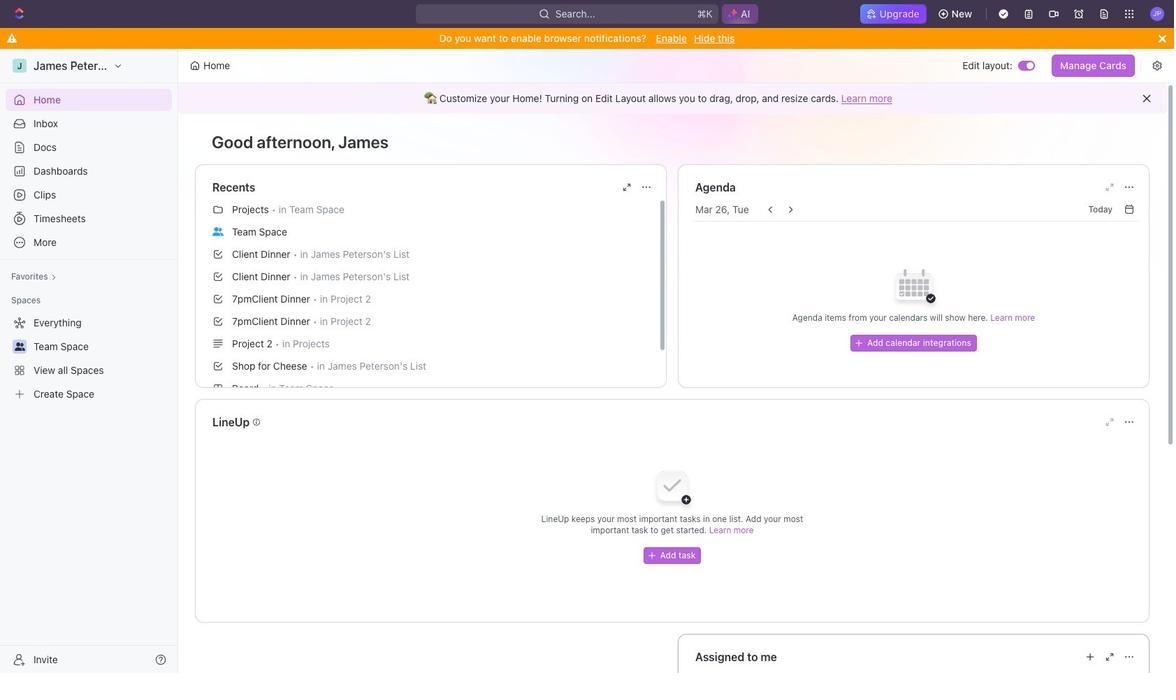 Task type: describe. For each thing, give the bounding box(es) containing it.
tree inside the sidebar navigation
[[6, 312, 172, 405]]



Task type: vqa. For each thing, say whether or not it's contained in the screenshot.
Sidebar navigation
yes



Task type: locate. For each thing, give the bounding box(es) containing it.
sidebar navigation
[[0, 49, 181, 673]]

tree
[[6, 312, 172, 405]]

user group image
[[14, 343, 25, 351]]

james peterson's workspace, , element
[[13, 59, 27, 73]]

alert
[[178, 83, 1167, 114]]



